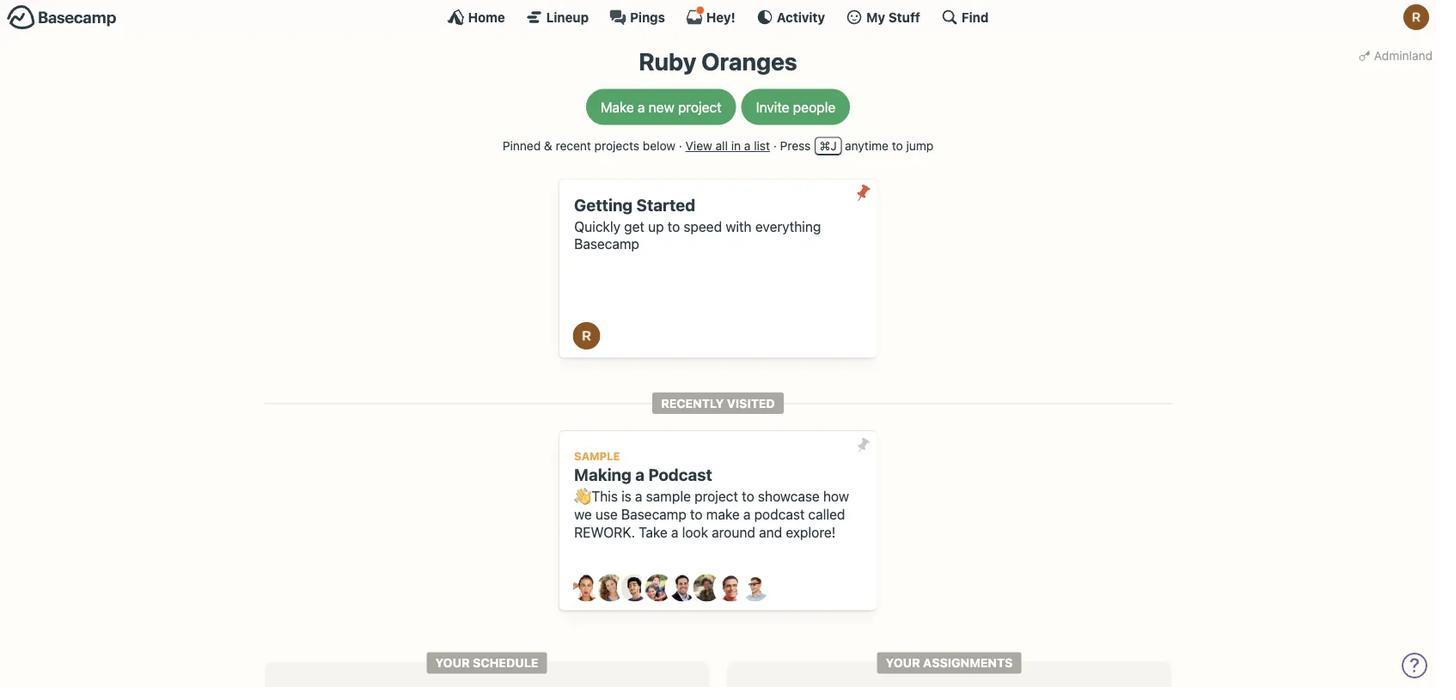 Task type: locate. For each thing, give the bounding box(es) containing it.
2 · from the left
[[773, 139, 777, 153]]

jennifer young image
[[645, 575, 673, 602]]

1 horizontal spatial your
[[886, 656, 920, 670]]

0 vertical spatial basecamp
[[574, 236, 639, 252]]

pinned & recent projects below · view all in a list
[[503, 139, 770, 153]]

my stuff button
[[846, 9, 920, 26]]

1 horizontal spatial ·
[[773, 139, 777, 153]]

invite
[[756, 99, 789, 115]]

showcase
[[758, 488, 820, 505]]

your left "schedule"
[[435, 656, 470, 670]]

your
[[435, 656, 470, 670], [886, 656, 920, 670]]

2 your from the left
[[886, 656, 920, 670]]

ruby oranges
[[639, 47, 797, 76]]

make
[[706, 506, 740, 523]]

· right list
[[773, 139, 777, 153]]

basecamp down the quickly
[[574, 236, 639, 252]]

·
[[679, 139, 682, 153], [773, 139, 777, 153]]

to right up
[[668, 218, 680, 235]]

rework.
[[574, 524, 635, 541]]

adminland link
[[1355, 43, 1436, 68]]

cheryl walters image
[[597, 575, 624, 602]]

invite people link
[[741, 89, 850, 125]]

to up the look
[[690, 506, 703, 523]]

to left 'jump'
[[892, 139, 903, 153]]

victor cooper image
[[741, 575, 769, 602]]

basecamp inside getting started quickly get up to speed with everything basecamp
[[574, 236, 639, 252]]

press
[[780, 139, 811, 153]]

get
[[624, 218, 644, 235]]

j
[[830, 139, 837, 153]]

a left the look
[[671, 524, 678, 541]]

nicole katz image
[[693, 575, 721, 602]]

view
[[686, 139, 712, 153]]

make a new project link
[[586, 89, 736, 125]]

view all in a list link
[[686, 139, 770, 153]]

None submit
[[850, 179, 877, 207], [850, 432, 877, 459], [850, 179, 877, 207], [850, 432, 877, 459]]

list
[[754, 139, 770, 153]]

make
[[601, 99, 634, 115]]

your left assignments
[[886, 656, 920, 670]]

project up make
[[694, 488, 738, 505]]

getting started quickly get up to speed with everything basecamp
[[574, 195, 821, 252]]

1 vertical spatial project
[[694, 488, 738, 505]]

to
[[892, 139, 903, 153], [668, 218, 680, 235], [742, 488, 754, 505], [690, 506, 703, 523]]

0 horizontal spatial ·
[[679, 139, 682, 153]]

project right new
[[678, 99, 722, 115]]

oranges
[[701, 47, 797, 76]]

steve marsh image
[[717, 575, 745, 602]]

invite people
[[756, 99, 836, 115]]

⌘
[[820, 139, 830, 153]]

annie bryan image
[[573, 575, 600, 602]]

pings button
[[609, 9, 665, 26]]

a right the is
[[635, 488, 642, 505]]

basecamp inside sample making a podcast 👋 this is a sample project to showcase how we use basecamp to make a podcast called rework. take a look around and explore!
[[621, 506, 687, 523]]

1 · from the left
[[679, 139, 682, 153]]

stuff
[[888, 9, 920, 24]]

visited
[[727, 396, 775, 411]]

all
[[716, 139, 728, 153]]

basecamp up take
[[621, 506, 687, 523]]

basecamp
[[574, 236, 639, 252], [621, 506, 687, 523]]

0 horizontal spatial your
[[435, 656, 470, 670]]

project
[[678, 99, 722, 115], [694, 488, 738, 505]]

hey! button
[[686, 6, 736, 26]]

take
[[639, 524, 668, 541]]

assignments
[[923, 656, 1013, 670]]

my stuff
[[866, 9, 920, 24]]

1 vertical spatial basecamp
[[621, 506, 687, 523]]

1 your from the left
[[435, 656, 470, 670]]

home link
[[447, 9, 505, 26]]

· left view
[[679, 139, 682, 153]]

everything
[[755, 218, 821, 235]]

and
[[759, 524, 782, 541]]

quickly
[[574, 218, 620, 235]]

speed
[[684, 218, 722, 235]]

&
[[544, 139, 552, 153]]

anytime
[[845, 139, 889, 153]]

a
[[638, 99, 645, 115], [744, 139, 751, 153], [635, 465, 645, 485], [635, 488, 642, 505], [743, 506, 751, 523], [671, 524, 678, 541]]

use
[[595, 506, 618, 523]]

new
[[649, 99, 674, 115]]



Task type: vqa. For each thing, say whether or not it's contained in the screenshot.
top the
no



Task type: describe. For each thing, give the bounding box(es) containing it.
pings
[[630, 9, 665, 24]]

pinned
[[503, 139, 541, 153]]

explore!
[[786, 524, 836, 541]]

a up around
[[743, 506, 751, 523]]

recently
[[661, 396, 724, 411]]

home
[[468, 9, 505, 24]]

projects
[[594, 139, 639, 153]]

ruby image
[[1403, 4, 1429, 30]]

to up podcast
[[742, 488, 754, 505]]

to inside getting started quickly get up to speed with everything basecamp
[[668, 218, 680, 235]]

is
[[621, 488, 632, 505]]

make a new project
[[601, 99, 722, 115]]

jared davis image
[[621, 575, 648, 602]]

activity link
[[756, 9, 825, 26]]

jump
[[906, 139, 934, 153]]

below
[[643, 139, 676, 153]]

sample
[[574, 450, 620, 463]]

recently visited
[[661, 396, 775, 411]]

ruby image
[[573, 322, 600, 350]]

find
[[962, 9, 989, 24]]

adminland
[[1374, 48, 1433, 62]]

around
[[712, 524, 755, 541]]

people
[[793, 99, 836, 115]]

my
[[866, 9, 885, 24]]

· press
[[773, 139, 811, 153]]

we
[[574, 506, 592, 523]]

started
[[636, 195, 695, 215]]

0 vertical spatial project
[[678, 99, 722, 115]]

a left new
[[638, 99, 645, 115]]

👋
[[574, 488, 588, 505]]

your for your schedule
[[435, 656, 470, 670]]

your for your assignments
[[886, 656, 920, 670]]

podcast
[[648, 465, 712, 485]]

your schedule
[[435, 656, 538, 670]]

⌘ j anytime to jump
[[820, 139, 934, 153]]

how
[[823, 488, 849, 505]]

a right in
[[744, 139, 751, 153]]

a right 'making'
[[635, 465, 645, 485]]

getting
[[574, 195, 633, 215]]

switch accounts image
[[7, 4, 117, 31]]

schedule
[[473, 656, 538, 670]]

josh fiske image
[[669, 575, 697, 602]]

look
[[682, 524, 708, 541]]

in
[[731, 139, 741, 153]]

sample
[[646, 488, 691, 505]]

lineup link
[[526, 9, 589, 26]]

with
[[726, 218, 752, 235]]

find button
[[941, 9, 989, 26]]

main element
[[0, 0, 1436, 34]]

making
[[574, 465, 632, 485]]

recent
[[556, 139, 591, 153]]

ruby
[[639, 47, 696, 76]]

hey!
[[706, 9, 736, 24]]

up
[[648, 218, 664, 235]]

called
[[808, 506, 845, 523]]

this
[[592, 488, 618, 505]]

podcast
[[754, 506, 805, 523]]

your assignments
[[886, 656, 1013, 670]]

project inside sample making a podcast 👋 this is a sample project to showcase how we use basecamp to make a podcast called rework. take a look around and explore!
[[694, 488, 738, 505]]

sample making a podcast 👋 this is a sample project to showcase how we use basecamp to make a podcast called rework. take a look around and explore!
[[574, 450, 849, 541]]

activity
[[777, 9, 825, 24]]

lineup
[[546, 9, 589, 24]]



